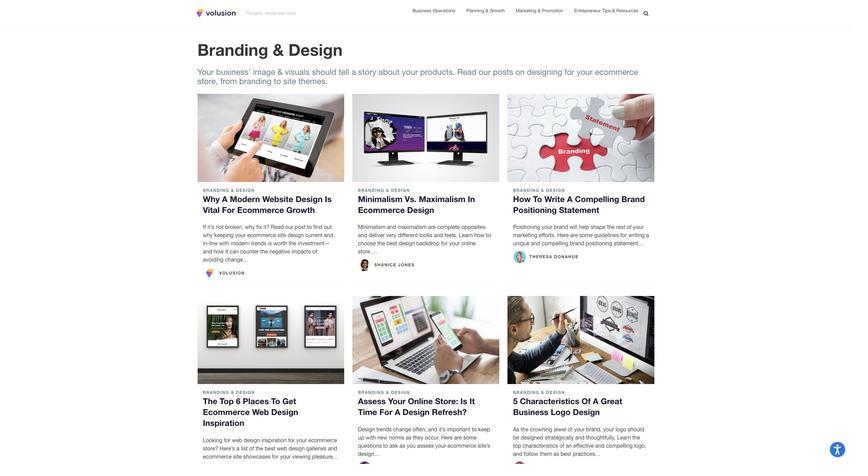 Task type: describe. For each thing, give the bounding box(es) containing it.
the inside positioning your brand will help shape the rest of your marketing efforts. here are some guidelines for writing a unique and compelling brand positioning statement…
[[607, 224, 615, 230]]

design up brand,
[[573, 407, 600, 417]]

design inside the minimalism and maximalism are complete opposites and deliver very different looks and feels. learn how to choose the best design backdrop for your online store.…
[[399, 240, 415, 246]]

positioning inside positioning your brand will help shape the rest of your marketing efforts. here are some guidelines for writing a unique and compelling brand positioning statement…
[[513, 224, 540, 230]]

are inside the minimalism and maximalism are complete opposites and deliver very different looks and feels. learn how to choose the best design backdrop for your online store.…
[[428, 224, 436, 230]]

site inside looking for web design inspiration for your ecommerce store? here's a list of the best web design galleries and ecommerce site showcases for your viewing pleasure…
[[233, 453, 242, 460]]

and left more.
[[278, 11, 285, 16]]

follow
[[524, 451, 538, 457]]

planning & growth
[[466, 8, 505, 13]]

here's
[[220, 445, 235, 451]]

online
[[461, 240, 476, 246]]

it
[[225, 248, 228, 255]]

branding for branding & design the top 6 places to get ecommerce web design inspiration
[[203, 390, 229, 395]]

design up list
[[244, 437, 260, 443]]

design down the vs.
[[407, 205, 434, 215]]

design down the online
[[403, 407, 430, 417]]

minimalism inside branding & design minimalism vs. maximalism in ecommerce design
[[358, 194, 403, 204]]

0 horizontal spatial brand
[[554, 224, 568, 230]]

read inside if it's not broken, why fix it? read our post to find out why keeping your ecommerce site design current and in-line with modern trends is worth the investment— and how it can counter the negative impacts of avoiding change…
[[271, 224, 284, 230]]

ecommerce inside your business' image & visuals should tell a story about your products. read our posts on designing for your ecommerce store, from branding to site themes.
[[595, 67, 638, 76]]

resources
[[616, 8, 638, 13]]

is
[[268, 240, 272, 246]]

branding & design how to write a compelling brand positioning statement
[[513, 188, 645, 215]]

store.…
[[358, 248, 377, 255]]

how inside the minimalism and maximalism are complete opposites and deliver very different looks and feels. learn how to choose the best design backdrop for your online store.…
[[474, 232, 485, 238]]

branding & design minimalism vs. maximalism in ecommerce design
[[358, 188, 475, 215]]

as
[[513, 426, 519, 432]]

jewel
[[554, 426, 566, 432]]

top
[[220, 396, 234, 406]]

how to write a compelling brand positioning statement image
[[508, 94, 655, 182]]

if it's not broken, why fix it? read our post to find out why keeping your ecommerce site design current and in-line with modern trends is worth the investment— and how it can counter the negative impacts of avoiding change…
[[203, 224, 333, 263]]

1 vertical spatial as
[[400, 443, 405, 449]]

branding & design why a modern website design is vital for ecommerce growth
[[203, 188, 332, 215]]

often,
[[413, 426, 427, 432]]

of left an
[[560, 443, 564, 449]]

feels.
[[445, 232, 457, 238]]

broken,
[[225, 224, 243, 230]]

design inside design trends change often, and it's important to keep up with new norms as they occur. here are some questions to ask as you assess your ecommerce site's design…
[[358, 426, 375, 432]]

modern
[[230, 194, 260, 204]]

0 vertical spatial as
[[406, 434, 411, 440]]

your inside if it's not broken, why fix it? read our post to find out why keeping your ecommerce site design current and in-line with modern trends is worth the investment— and how it can counter the negative impacts of avoiding change…
[[235, 232, 246, 238]]

great
[[601, 396, 622, 406]]

ask
[[390, 443, 398, 449]]

worth
[[273, 240, 287, 246]]

image
[[253, 67, 275, 76]]

marketing & promotion
[[516, 8, 563, 13]]

compelling
[[575, 194, 619, 204]]

of inside if it's not broken, why fix it? read our post to find out why keeping your ecommerce site design current and in-line with modern trends is worth the investment— and how it can counter the negative impacts of avoiding change…
[[312, 248, 317, 255]]

guidelines
[[594, 232, 619, 238]]

products.
[[420, 67, 455, 76]]

find
[[313, 224, 323, 230]]

site inside your business' image & visuals should tell a story about your products. read our posts on designing for your ecommerce store, from branding to site themes.
[[283, 76, 296, 86]]

design up characteristics
[[546, 390, 565, 395]]

as the crowning jewel of your brand, your logo should be designed strategically and thoughtfully. learn the top characteristics of an effective and compelling logo, and follow them as best practices…
[[513, 426, 646, 457]]

line
[[209, 240, 218, 246]]

inspiration
[[261, 437, 287, 443]]

story
[[358, 67, 376, 76]]

them
[[540, 451, 552, 457]]

branding & design 5 characteristics of a great business logo design
[[513, 390, 622, 417]]

and up very
[[387, 224, 396, 230]]

ecommerce inside branding & design minimalism vs. maximalism in ecommerce design
[[358, 205, 405, 215]]

business operations link
[[413, 7, 455, 15]]

a inside branding & design 5 characteristics of a great business logo design
[[593, 396, 599, 406]]

& for branding & design
[[273, 40, 284, 59]]

theresa donahue
[[530, 254, 579, 259]]

will
[[570, 224, 577, 230]]

0 vertical spatial business
[[413, 8, 431, 13]]

showcases
[[243, 453, 270, 460]]

compelling inside 'as the crowning jewel of your brand, your logo should be designed strategically and thoughtfully. learn the top characteristics of an effective and compelling logo, and follow them as best practices…'
[[606, 443, 633, 449]]

of inside positioning your brand will help shape the rest of your marketing efforts. here are some guidelines for writing a unique and compelling brand positioning statement…
[[627, 224, 632, 230]]

positioning inside branding & design how to write a compelling brand positioning statement
[[513, 205, 557, 215]]

norms
[[389, 434, 404, 440]]

out
[[324, 224, 332, 230]]

growth inside branding & design why a modern website design is vital for ecommerce growth
[[286, 205, 315, 215]]

if
[[203, 224, 206, 230]]

branding for branding & design why a modern website design is vital for ecommerce growth
[[203, 188, 229, 193]]

and down out
[[324, 232, 333, 238]]

theresa
[[530, 254, 553, 259]]

branding for branding & design minimalism vs. maximalism in ecommerce design
[[358, 188, 384, 193]]

branding for branding & design how to write a compelling brand positioning statement
[[513, 188, 540, 193]]

backdrop
[[416, 240, 440, 246]]

occur.
[[425, 434, 440, 440]]

a inside branding & design how to write a compelling brand positioning statement
[[567, 194, 573, 204]]

and down thoughtfully.
[[595, 443, 605, 449]]

your inside branding & design assess your online store: is it time for a design refresh?
[[388, 396, 406, 406]]

vital
[[203, 205, 220, 215]]

website
[[262, 194, 293, 204]]

ecommerce inside design trends change often, and it's important to keep up with new norms as they occur. here are some questions to ask as you assess your ecommerce site's design…
[[448, 443, 476, 449]]

some inside design trends change often, and it's important to keep up with new norms as they occur. here are some questions to ask as you assess your ecommerce site's design…
[[463, 434, 477, 440]]

brand,
[[586, 426, 602, 432]]

questions
[[358, 443, 382, 449]]

design up modern
[[236, 188, 255, 193]]

looking
[[203, 437, 222, 443]]

a inside looking for web design inspiration for your ecommerce store? here's a list of the best web design galleries and ecommerce site showcases for your viewing pleasure…
[[237, 445, 239, 451]]

vs.
[[405, 194, 417, 204]]

it's inside if it's not broken, why fix it? read our post to find out why keeping your ecommerce site design current and in-line with modern trends is worth the investment— and how it can counter the negative impacts of avoiding change…
[[207, 224, 214, 230]]

site's
[[478, 443, 490, 449]]

how
[[513, 194, 531, 204]]

design down "get"
[[271, 407, 298, 417]]

are inside positioning your brand will help shape the rest of your marketing efforts. here are some guidelines for writing a unique and compelling brand positioning statement…
[[570, 232, 578, 238]]

logo,
[[634, 443, 646, 449]]

for inside your business' image & visuals should tell a story about your products. read our posts on designing for your ecommerce store, from branding to site themes.
[[565, 67, 575, 76]]

practices…
[[573, 451, 601, 457]]

change…
[[225, 257, 248, 263]]

design up 6
[[236, 390, 255, 395]]

it?
[[264, 224, 269, 230]]

statement
[[559, 205, 599, 215]]

design…
[[358, 451, 380, 457]]

for inside the minimalism and maximalism are complete opposites and deliver very different looks and feels. learn how to choose the best design backdrop for your online store.…
[[441, 240, 448, 246]]

keeping
[[214, 232, 234, 238]]

for inside positioning your brand will help shape the rest of your marketing efforts. here are some guidelines for writing a unique and compelling brand positioning statement…
[[620, 232, 627, 238]]

design up the vs.
[[391, 188, 410, 193]]

and inside positioning your brand will help shape the rest of your marketing efforts. here are some guidelines for writing a unique and compelling brand positioning statement…
[[531, 240, 540, 246]]

your business' image & visuals should tell a story about your products. read our posts on designing for your ecommerce store, from branding to site themes.
[[197, 67, 638, 86]]

positioning your brand will help shape the rest of your marketing efforts. here are some guidelines for writing a unique and compelling brand positioning statement…
[[513, 224, 649, 246]]

here inside positioning your brand will help shape the rest of your marketing efforts. here are some guidelines for writing a unique and compelling brand positioning statement…
[[557, 232, 569, 238]]

opposites
[[462, 224, 486, 230]]

to inside branding & design the top 6 places to get ecommerce web design inspiration
[[271, 396, 280, 406]]

5
[[513, 396, 518, 406]]

and left feels.
[[434, 232, 443, 238]]

the right the as
[[521, 426, 529, 432]]

more.
[[286, 11, 297, 16]]

assess
[[417, 443, 434, 449]]

stories
[[265, 11, 277, 16]]

0 horizontal spatial web
[[232, 437, 242, 443]]

the top 6 places to get ecommerce web design inspiration image
[[197, 296, 344, 384]]

thoughts, stories and more.
[[245, 11, 297, 16]]

online
[[408, 396, 433, 406]]

1 horizontal spatial brand
[[570, 240, 584, 246]]

minimalism vs. maximalism in ecommerce design image
[[353, 94, 500, 182]]

of right jewel on the right bottom of page
[[568, 426, 573, 432]]

branding for branding & design
[[197, 40, 268, 59]]

get
[[282, 396, 296, 406]]

very
[[386, 232, 396, 238]]

jones
[[398, 262, 415, 267]]

inspiration
[[203, 418, 244, 428]]

logo
[[616, 426, 626, 432]]

positioning
[[586, 240, 612, 246]]



Task type: vqa. For each thing, say whether or not it's contained in the screenshot.
the "My" within the Do Not Sell My Personal Data BUTTON
no



Task type: locate. For each thing, give the bounding box(es) containing it.
our inside your business' image & visuals should tell a story about your products. read our posts on designing for your ecommerce store, from branding to site themes.
[[479, 67, 491, 76]]

learn inside the minimalism and maximalism are complete opposites and deliver very different looks and feels. learn how to choose the best design backdrop for your online store.…
[[459, 232, 473, 238]]

some inside positioning your brand will help shape the rest of your marketing efforts. here are some guidelines for writing a unique and compelling brand positioning statement…
[[579, 232, 593, 238]]

are inside design trends change often, and it's important to keep up with new norms as they occur. here are some questions to ask as you assess your ecommerce site's design…
[[454, 434, 462, 440]]

and down "top"
[[513, 451, 522, 457]]

our
[[479, 67, 491, 76], [285, 224, 293, 230]]

branding inside branding & design why a modern website design is vital for ecommerce growth
[[203, 188, 229, 193]]

ecommerce inside branding & design why a modern website design is vital for ecommerce growth
[[237, 205, 284, 215]]

1 horizontal spatial web
[[277, 445, 287, 451]]

business operations
[[413, 8, 455, 13]]

a right tell
[[352, 67, 356, 76]]

why left fix
[[245, 224, 255, 230]]

site
[[283, 76, 296, 86], [278, 232, 286, 238], [233, 453, 242, 460]]

1 vertical spatial with
[[366, 434, 376, 440]]

planning
[[466, 8, 484, 13]]

with down keeping at the left of page
[[219, 240, 229, 246]]

& inside your business' image & visuals should tell a story about your products. read our posts on designing for your ecommerce store, from branding to site themes.
[[277, 67, 283, 76]]

our inside if it's not broken, why fix it? read our post to find out why keeping your ecommerce site design current and in-line with modern trends is worth the investment— and how it can counter the negative impacts of avoiding change…
[[285, 224, 293, 230]]

a inside branding & design assess your online store: is it time for a design refresh?
[[395, 407, 400, 417]]

how down opposites
[[474, 232, 485, 238]]

design inside branding & design how to write a compelling brand positioning statement
[[546, 188, 565, 193]]

best
[[387, 240, 397, 246], [265, 445, 275, 451], [561, 451, 571, 457]]

list
[[241, 445, 248, 451]]

& inside branding & design minimalism vs. maximalism in ecommerce design
[[386, 188, 389, 193]]

positioning down how
[[513, 205, 557, 215]]

0 vertical spatial some
[[579, 232, 593, 238]]

0 vertical spatial our
[[479, 67, 491, 76]]

your inside design trends change often, and it's important to keep up with new norms as they occur. here are some questions to ask as you assess your ecommerce site's design…
[[435, 443, 446, 449]]

design down "different"
[[399, 240, 415, 246]]

0 horizontal spatial as
[[400, 443, 405, 449]]

are up looks
[[428, 224, 436, 230]]

assess
[[358, 396, 386, 406]]

0 horizontal spatial how
[[214, 248, 224, 255]]

1 horizontal spatial how
[[474, 232, 485, 238]]

different
[[398, 232, 418, 238]]

1 vertical spatial here
[[441, 434, 453, 440]]

how inside if it's not broken, why fix it? read our post to find out why keeping your ecommerce site design current and in-line with modern trends is worth the investment— and how it can counter the negative impacts of avoiding change…
[[214, 248, 224, 255]]

store?
[[203, 445, 218, 451]]

minimalism inside the minimalism and maximalism are complete opposites and deliver very different looks and feels. learn how to choose the best design backdrop for your online store.…
[[358, 224, 386, 230]]

2 positioning from the top
[[513, 224, 540, 230]]

1 vertical spatial learn
[[617, 434, 631, 440]]

impacts
[[292, 248, 311, 255]]

efforts.
[[539, 232, 556, 238]]

1 vertical spatial read
[[271, 224, 284, 230]]

negative
[[269, 248, 290, 255]]

are down important
[[454, 434, 462, 440]]

1 horizontal spatial is
[[461, 396, 467, 406]]

1 vertical spatial business
[[513, 407, 549, 417]]

and up pleasure…
[[328, 445, 337, 451]]

a right writing
[[646, 232, 649, 238]]

& for planning & growth
[[486, 8, 488, 13]]

0 vertical spatial are
[[428, 224, 436, 230]]

design up find
[[296, 194, 323, 204]]

design up "viewing"
[[289, 445, 305, 451]]

business left operations
[[413, 8, 431, 13]]

characteristics
[[523, 443, 558, 449]]

0 vertical spatial how
[[474, 232, 485, 238]]

& inside branding & design how to write a compelling brand positioning statement
[[541, 188, 545, 193]]

branding & design the top 6 places to get ecommerce web design inspiration
[[203, 390, 298, 428]]

business down 5
[[513, 407, 549, 417]]

1 horizontal spatial read
[[457, 67, 477, 76]]

ecommerce up deliver
[[358, 205, 405, 215]]

0 vertical spatial read
[[457, 67, 477, 76]]

investment—
[[298, 240, 330, 246]]

2 vertical spatial site
[[233, 453, 242, 460]]

ecommerce inside if it's not broken, why fix it? read our post to find out why keeping your ecommerce site design current and in-line with modern trends is worth the investment— and how it can counter the negative impacts of avoiding change…
[[247, 232, 276, 238]]

& for branding & design minimalism vs. maximalism in ecommerce design
[[386, 188, 389, 193]]

1 horizontal spatial our
[[479, 67, 491, 76]]

1 positioning from the top
[[513, 205, 557, 215]]

search image
[[644, 10, 649, 16]]

a left list
[[237, 445, 239, 451]]

1 vertical spatial your
[[388, 396, 406, 406]]

design trends change often, and it's important to keep up with new norms as they occur. here are some questions to ask as you assess your ecommerce site's design…
[[358, 426, 490, 457]]

avoiding
[[203, 257, 223, 263]]

is inside branding & design why a modern website design is vital for ecommerce growth
[[325, 194, 332, 204]]

& inside branding & design assess your online store: is it time for a design refresh?
[[386, 390, 389, 395]]

& inside 'link'
[[612, 8, 615, 13]]

as up you
[[406, 434, 411, 440]]

top
[[513, 443, 521, 449]]

best down "inspiration"
[[265, 445, 275, 451]]

0 horizontal spatial why
[[203, 232, 213, 238]]

trends up new
[[376, 426, 392, 432]]

& inside branding & design 5 characteristics of a great business logo design
[[541, 390, 545, 395]]

branding inside branding & design 5 characteristics of a great business logo design
[[513, 390, 540, 395]]

for up here's
[[224, 437, 230, 443]]

compelling
[[542, 240, 568, 246], [606, 443, 633, 449]]

for right "inspiration"
[[288, 437, 295, 443]]

best inside 'as the crowning jewel of your brand, your logo should be designed strategically and thoughtfully. learn the top characteristics of an effective and compelling logo, and follow them as best practices…'
[[561, 451, 571, 457]]

2 vertical spatial as
[[554, 451, 559, 457]]

1 horizontal spatial best
[[387, 240, 397, 246]]

the inside the minimalism and maximalism are complete opposites and deliver very different looks and feels. learn how to choose the best design backdrop for your online store.…
[[377, 240, 385, 246]]

0 vertical spatial is
[[325, 194, 332, 204]]

0 vertical spatial positioning
[[513, 205, 557, 215]]

read inside your business' image & visuals should tell a story about your products. read our posts on designing for your ecommerce store, from branding to site themes.
[[457, 67, 477, 76]]

read right "products." on the top of page
[[457, 67, 477, 76]]

0 horizontal spatial it's
[[207, 224, 214, 230]]

the up logo, on the right of the page
[[633, 434, 640, 440]]

and down in-
[[203, 248, 212, 255]]

design inside if it's not broken, why fix it? read our post to find out why keeping your ecommerce site design current and in-line with modern trends is worth the investment— and how it can counter the negative impacts of avoiding change…
[[288, 232, 304, 238]]

assess your online store: is it time for a design refresh? image
[[353, 296, 500, 384]]

& for branding & design why a modern website design is vital for ecommerce growth
[[231, 188, 234, 193]]

brand
[[622, 194, 645, 204]]

compelling down logo
[[606, 443, 633, 449]]

0 horizontal spatial best
[[265, 445, 275, 451]]

& inside branding & design the top 6 places to get ecommerce web design inspiration
[[231, 390, 234, 395]]

of right list
[[249, 445, 254, 451]]

branding & design
[[197, 40, 343, 59]]

1 minimalism from the top
[[358, 194, 403, 204]]

should inside your business' image & visuals should tell a story about your products. read our posts on designing for your ecommerce store, from branding to site themes.
[[312, 67, 336, 76]]

minimalism
[[358, 194, 403, 204], [358, 224, 386, 230]]

maximalism
[[398, 224, 427, 230]]

your
[[197, 67, 214, 76], [388, 396, 406, 406]]

shape
[[591, 224, 606, 230]]

about
[[379, 67, 400, 76]]

1 vertical spatial compelling
[[606, 443, 633, 449]]

to inside branding & design how to write a compelling brand positioning statement
[[533, 194, 542, 204]]

an
[[566, 443, 572, 449]]

1 horizontal spatial some
[[579, 232, 593, 238]]

deliver
[[369, 232, 385, 238]]

1 vertical spatial how
[[214, 248, 224, 255]]

it's right if
[[207, 224, 214, 230]]

why up in-
[[203, 232, 213, 238]]

web up list
[[232, 437, 242, 443]]

a left great
[[593, 396, 599, 406]]

ecommerce inside branding & design the top 6 places to get ecommerce web design inspiration
[[203, 407, 250, 417]]

0 horizontal spatial your
[[197, 67, 214, 76]]

0 horizontal spatial some
[[463, 434, 477, 440]]

0 vertical spatial your
[[197, 67, 214, 76]]

themes.
[[299, 76, 328, 86]]

a
[[352, 67, 356, 76], [567, 194, 573, 204], [646, 232, 649, 238], [593, 396, 599, 406], [395, 407, 400, 417], [237, 445, 239, 451]]

growth up the post
[[286, 205, 315, 215]]

volusion
[[219, 270, 245, 275]]

1 horizontal spatial should
[[628, 426, 644, 432]]

2 vertical spatial are
[[454, 434, 462, 440]]

to inside if it's not broken, why fix it? read our post to find out why keeping your ecommerce site design current and in-line with modern trends is worth the investment— and how it can counter the negative impacts of avoiding change…
[[307, 224, 312, 230]]

our left posts on the top of the page
[[479, 67, 491, 76]]

branding inside branding & design assess your online store: is it time for a design refresh?
[[358, 390, 384, 395]]

& for marketing & promotion
[[538, 8, 541, 13]]

learn down logo
[[617, 434, 631, 440]]

design down the post
[[288, 232, 304, 238]]

0 vertical spatial learn
[[459, 232, 473, 238]]

0 vertical spatial web
[[232, 437, 242, 443]]

you
[[407, 443, 416, 449]]

store,
[[197, 76, 218, 86]]

with inside design trends change often, and it's important to keep up with new norms as they occur. here are some questions to ask as you assess your ecommerce site's design…
[[366, 434, 376, 440]]

it's inside design trends change often, and it's important to keep up with new norms as they occur. here are some questions to ask as you assess your ecommerce site's design…
[[439, 426, 446, 432]]

& inside branding & design why a modern website design is vital for ecommerce growth
[[231, 188, 234, 193]]

on
[[516, 67, 525, 76]]

branding inside branding & design minimalism vs. maximalism in ecommerce design
[[358, 188, 384, 193]]

0 vertical spatial brand
[[554, 224, 568, 230]]

and up choose
[[358, 232, 367, 238]]

web
[[232, 437, 242, 443], [277, 445, 287, 451]]

best down an
[[561, 451, 571, 457]]

of left great
[[582, 396, 591, 406]]

best down very
[[387, 240, 397, 246]]

1 vertical spatial growth
[[286, 205, 315, 215]]

0 vertical spatial growth
[[490, 8, 505, 13]]

0 horizontal spatial growth
[[286, 205, 315, 215]]

your inside the minimalism and maximalism are complete opposites and deliver very different looks and feels. learn how to choose the best design backdrop for your online store.…
[[449, 240, 460, 246]]

as right ask
[[400, 443, 405, 449]]

business'
[[216, 67, 251, 76]]

with up questions
[[366, 434, 376, 440]]

how left 'it'
[[214, 248, 224, 255]]

0 vertical spatial site
[[283, 76, 296, 86]]

the
[[607, 224, 615, 230], [289, 240, 296, 246], [377, 240, 385, 246], [260, 248, 268, 255], [521, 426, 529, 432], [633, 434, 640, 440], [256, 445, 263, 451]]

0 vertical spatial should
[[312, 67, 336, 76]]

important
[[447, 426, 470, 432]]

trends
[[251, 240, 266, 246], [376, 426, 392, 432]]

minimalism left the vs.
[[358, 194, 403, 204]]

ecommerce up fix
[[237, 205, 284, 215]]

for right designing
[[565, 67, 575, 76]]

0 horizontal spatial is
[[325, 194, 332, 204]]

for inside branding & design assess your online store: is it time for a design refresh?
[[380, 407, 393, 417]]

0 horizontal spatial read
[[271, 224, 284, 230]]

0 vertical spatial why
[[245, 224, 255, 230]]

logo
[[551, 407, 571, 417]]

1 vertical spatial should
[[628, 426, 644, 432]]

site inside if it's not broken, why fix it? read our post to find out why keeping your ecommerce site design current and in-line with modern trends is worth the investment— and how it can counter the negative impacts of avoiding change…
[[278, 232, 286, 238]]

1 horizontal spatial compelling
[[606, 443, 633, 449]]

the up guidelines
[[607, 224, 615, 230]]

as right them
[[554, 451, 559, 457]]

read
[[457, 67, 477, 76], [271, 224, 284, 230]]

a inside your business' image & visuals should tell a story about your products. read our posts on designing for your ecommerce store, from branding to site themes.
[[352, 67, 356, 76]]

1 horizontal spatial trends
[[376, 426, 392, 432]]

0 horizontal spatial compelling
[[542, 240, 568, 246]]

for inside branding & design why a modern website design is vital for ecommerce growth
[[222, 205, 235, 215]]

the down the is
[[260, 248, 268, 255]]

0 horizontal spatial learn
[[459, 232, 473, 238]]

for down a
[[222, 205, 235, 215]]

1 vertical spatial are
[[570, 232, 578, 238]]

open accessibe: accessibility options, statement and help image
[[834, 445, 842, 455]]

1 horizontal spatial are
[[454, 434, 462, 440]]

0 vertical spatial compelling
[[542, 240, 568, 246]]

1 horizontal spatial it's
[[439, 426, 446, 432]]

0 vertical spatial minimalism
[[358, 194, 403, 204]]

learn up online
[[459, 232, 473, 238]]

& for branding & design the top 6 places to get ecommerce web design inspiration
[[231, 390, 234, 395]]

and inside looking for web design inspiration for your ecommerce store? here's a list of the best web design galleries and ecommerce site showcases for your viewing pleasure…
[[328, 445, 337, 451]]

& for branding & design assess your online store: is it time for a design refresh?
[[386, 390, 389, 395]]

read right it?
[[271, 224, 284, 230]]

help
[[579, 224, 589, 230]]

is
[[325, 194, 332, 204], [461, 396, 467, 406]]

in-
[[203, 240, 209, 246]]

branding for branding & design assess your online store: is it time for a design refresh?
[[358, 390, 384, 395]]

trends inside if it's not broken, why fix it? read our post to find out why keeping your ecommerce site design current and in-line with modern trends is worth the investment— and how it can counter the negative impacts of avoiding change…
[[251, 240, 266, 246]]

thoughtfully.
[[586, 434, 616, 440]]

marketing
[[516, 8, 536, 13]]

ecommerce
[[595, 67, 638, 76], [247, 232, 276, 238], [308, 437, 337, 443], [448, 443, 476, 449], [203, 453, 232, 460]]

with inside if it's not broken, why fix it? read our post to find out why keeping your ecommerce site design current and in-line with modern trends is worth the investment— and how it can counter the negative impacts of avoiding change…
[[219, 240, 229, 246]]

1 horizontal spatial learn
[[617, 434, 631, 440]]

site down list
[[233, 453, 242, 460]]

2 minimalism from the top
[[358, 224, 386, 230]]

design up 'visuals'
[[289, 40, 343, 59]]

brand down will
[[570, 240, 584, 246]]

1 vertical spatial it's
[[439, 426, 446, 432]]

to inside your business' image & visuals should tell a story about your products. read our posts on designing for your ecommerce store, from branding to site themes.
[[274, 76, 281, 86]]

for down rest
[[620, 232, 627, 238]]

0 horizontal spatial our
[[285, 224, 293, 230]]

1 vertical spatial why
[[203, 232, 213, 238]]

& for branding & design 5 characteristics of a great business logo design
[[541, 390, 545, 395]]

1 vertical spatial our
[[285, 224, 293, 230]]

& for branding & design how to write a compelling brand positioning statement
[[541, 188, 545, 193]]

should left tell
[[312, 67, 336, 76]]

and inside design trends change often, and it's important to keep up with new norms as they occur. here are some questions to ask as you assess your ecommerce site's design…
[[428, 426, 437, 432]]

1 horizontal spatial as
[[406, 434, 411, 440]]

1 horizontal spatial here
[[557, 232, 569, 238]]

brand
[[554, 224, 568, 230], [570, 240, 584, 246]]

your
[[402, 67, 418, 76], [577, 67, 593, 76], [542, 224, 552, 230], [633, 224, 644, 230], [235, 232, 246, 238], [449, 240, 460, 246], [574, 426, 585, 432], [604, 426, 614, 432], [296, 437, 307, 443], [435, 443, 446, 449], [280, 453, 291, 460]]

fix
[[256, 224, 262, 230]]

is up out
[[325, 194, 332, 204]]

0 vertical spatial trends
[[251, 240, 266, 246]]

they
[[413, 434, 423, 440]]

growth right planning
[[490, 8, 505, 13]]

to inside the minimalism and maximalism are complete opposites and deliver very different looks and feels. learn how to choose the best design backdrop for your online store.…
[[486, 232, 491, 238]]

0 horizontal spatial should
[[312, 67, 336, 76]]

0 horizontal spatial business
[[413, 8, 431, 13]]

0 vertical spatial here
[[557, 232, 569, 238]]

time
[[358, 407, 377, 417]]

and up occur.
[[428, 426, 437, 432]]

learn
[[459, 232, 473, 238], [617, 434, 631, 440]]

site up worth
[[278, 232, 286, 238]]

site left themes.
[[283, 76, 296, 86]]

are down will
[[570, 232, 578, 238]]

for down feels.
[[441, 240, 448, 246]]

1 vertical spatial some
[[463, 434, 477, 440]]

0 horizontal spatial are
[[428, 224, 436, 230]]

characteristics
[[520, 396, 579, 406]]

choose
[[358, 240, 376, 246]]

crowning
[[530, 426, 552, 432]]

&
[[486, 8, 488, 13], [538, 8, 541, 13], [612, 8, 615, 13], [273, 40, 284, 59], [277, 67, 283, 76], [231, 188, 234, 193], [386, 188, 389, 193], [541, 188, 545, 193], [231, 390, 234, 395], [386, 390, 389, 395], [541, 390, 545, 395]]

visuals
[[285, 67, 310, 76]]

designed
[[521, 434, 543, 440]]

unique
[[513, 240, 530, 246]]

should inside 'as the crowning jewel of your brand, your logo should be designed strategically and thoughtfully. learn the top characteristics of an effective and compelling logo, and follow them as best practices…'
[[628, 426, 644, 432]]

volusion link
[[203, 266, 245, 280]]

1 vertical spatial is
[[461, 396, 467, 406]]

0 horizontal spatial here
[[441, 434, 453, 440]]

2 horizontal spatial are
[[570, 232, 578, 238]]

a up change
[[395, 407, 400, 417]]

and down the marketing
[[531, 240, 540, 246]]

of down investment—
[[312, 248, 317, 255]]

learn inside 'as the crowning jewel of your brand, your logo should be designed strategically and thoughtfully. learn the top characteristics of an effective and compelling logo, and follow them as best practices…'
[[617, 434, 631, 440]]

post
[[295, 224, 306, 230]]

minimalism up deliver
[[358, 224, 386, 230]]

branding inside branding & design how to write a compelling brand positioning statement
[[513, 188, 540, 193]]

a inside positioning your brand will help shape the rest of your marketing efforts. here are some guidelines for writing a unique and compelling brand positioning statement…
[[646, 232, 649, 238]]

as inside 'as the crowning jewel of your brand, your logo should be designed strategically and thoughtfully. learn the top characteristics of an effective and compelling logo, and follow them as best practices…'
[[554, 451, 559, 457]]

2 horizontal spatial as
[[554, 451, 559, 457]]

to
[[274, 76, 281, 86], [533, 194, 542, 204], [307, 224, 312, 230], [486, 232, 491, 238], [271, 396, 280, 406], [472, 426, 477, 432], [383, 443, 388, 449]]

of right rest
[[627, 224, 632, 230]]

1 horizontal spatial with
[[366, 434, 376, 440]]

theresa donahue link
[[513, 250, 579, 264]]

0 vertical spatial it's
[[207, 224, 214, 230]]

store:
[[435, 396, 458, 406]]

1 horizontal spatial your
[[388, 396, 406, 406]]

ecommerce down top
[[203, 407, 250, 417]]

trends inside design trends change often, and it's important to keep up with new norms as they occur. here are some questions to ask as you assess your ecommerce site's design…
[[376, 426, 392, 432]]

operations
[[433, 8, 455, 13]]

trends left the is
[[251, 240, 266, 246]]

branding
[[239, 76, 272, 86]]

design up the online
[[391, 390, 410, 395]]

looks
[[419, 232, 432, 238]]

our left the post
[[285, 224, 293, 230]]

0 horizontal spatial trends
[[251, 240, 266, 246]]

compelling down the efforts.
[[542, 240, 568, 246]]

for down "inspiration"
[[272, 453, 279, 460]]

the up impacts
[[289, 240, 296, 246]]

best inside the minimalism and maximalism are complete opposites and deliver very different looks and feels. learn how to choose the best design backdrop for your online store.…
[[387, 240, 397, 246]]

1 horizontal spatial why
[[245, 224, 255, 230]]

ecommerce
[[237, 205, 284, 215], [358, 205, 405, 215], [203, 407, 250, 417]]

positioning
[[513, 205, 557, 215], [513, 224, 540, 230]]

1 vertical spatial trends
[[376, 426, 392, 432]]

1 vertical spatial web
[[277, 445, 287, 451]]

it's up occur.
[[439, 426, 446, 432]]

your left from at the left of the page
[[197, 67, 214, 76]]

1 horizontal spatial business
[[513, 407, 549, 417]]

0 vertical spatial with
[[219, 240, 229, 246]]

in
[[468, 194, 475, 204]]

branding for branding & design 5 characteristics of a great business logo design
[[513, 390, 540, 395]]

web
[[252, 407, 269, 417]]

2 horizontal spatial best
[[561, 451, 571, 457]]

business inside branding & design 5 characteristics of a great business logo design
[[513, 407, 549, 417]]

the up the showcases
[[256, 445, 263, 451]]

why a modern website design is vital for ecommerce growth image
[[197, 94, 344, 182]]

business
[[413, 8, 431, 13], [513, 407, 549, 417]]

the inside looking for web design inspiration for your ecommerce store? here's a list of the best web design galleries and ecommerce site showcases for your viewing pleasure…
[[256, 445, 263, 451]]

of inside looking for web design inspiration for your ecommerce store? here's a list of the best web design galleries and ecommerce site showcases for your viewing pleasure…
[[249, 445, 254, 451]]

is inside branding & design assess your online store: is it time for a design refresh?
[[461, 396, 467, 406]]

entrepreneur tips & resources link
[[574, 7, 638, 15]]

your inside your business' image & visuals should tell a story about your products. read our posts on designing for your ecommerce store, from branding to site themes.
[[197, 67, 214, 76]]

some down help
[[579, 232, 593, 238]]

tips
[[602, 8, 611, 13]]

5 characteristics of a great business logo design image
[[508, 296, 655, 384]]

branding inside branding & design the top 6 places to get ecommerce web design inspiration
[[203, 390, 229, 395]]

and up effective
[[575, 434, 585, 440]]

1 vertical spatial site
[[278, 232, 286, 238]]

here right the efforts.
[[557, 232, 569, 238]]

best inside looking for web design inspiration for your ecommerce store? here's a list of the best web design galleries and ecommerce site showcases for your viewing pleasure…
[[265, 445, 275, 451]]

1 vertical spatial minimalism
[[358, 224, 386, 230]]

here inside design trends change often, and it's important to keep up with new norms as they occur. here are some questions to ask as you assess your ecommerce site's design…
[[441, 434, 453, 440]]

of inside branding & design 5 characteristics of a great business logo design
[[582, 396, 591, 406]]

your left the online
[[388, 396, 406, 406]]

0 horizontal spatial with
[[219, 240, 229, 246]]

brand left will
[[554, 224, 568, 230]]

1 vertical spatial positioning
[[513, 224, 540, 230]]

1 horizontal spatial growth
[[490, 8, 505, 13]]

here down important
[[441, 434, 453, 440]]

keep
[[478, 426, 490, 432]]

compelling inside positioning your brand will help shape the rest of your marketing efforts. here are some guidelines for writing a unique and compelling brand positioning statement…
[[542, 240, 568, 246]]

1 vertical spatial brand
[[570, 240, 584, 246]]

should right logo
[[628, 426, 644, 432]]

some down important
[[463, 434, 477, 440]]

entrepreneur tips & resources
[[574, 8, 638, 13]]

refresh?
[[432, 407, 467, 417]]



